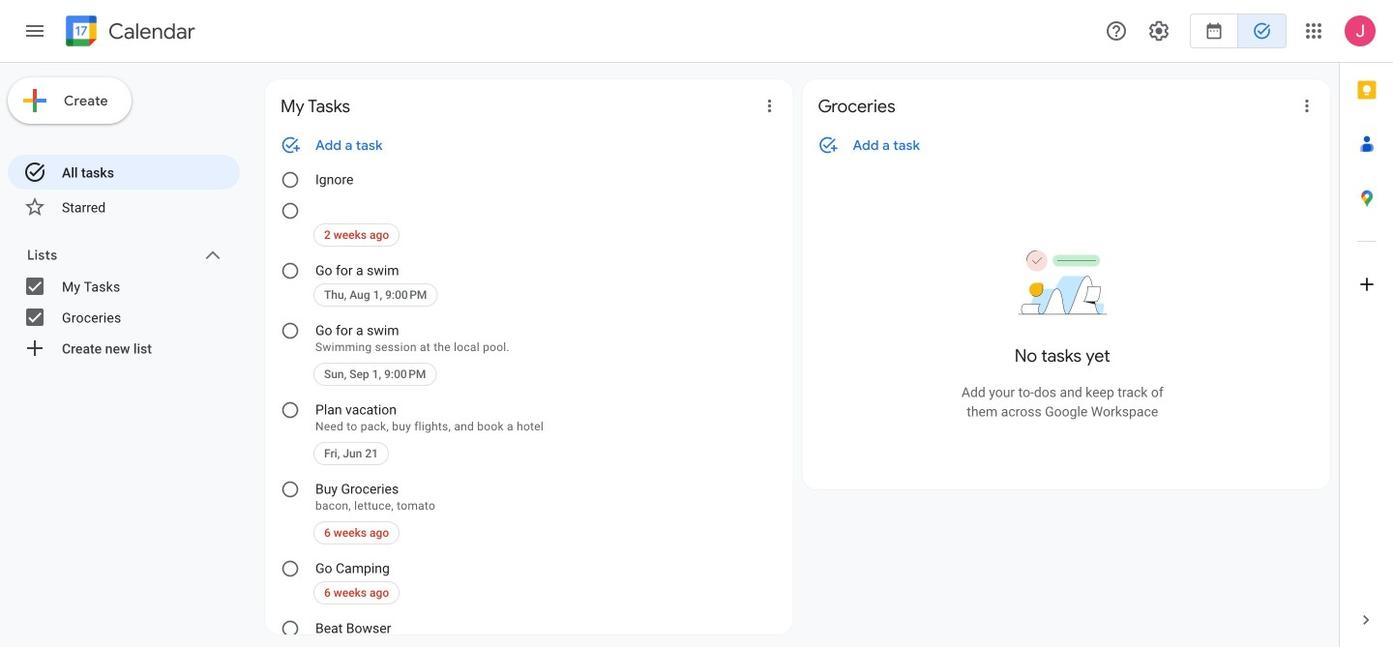 Task type: vqa. For each thing, say whether or not it's contained in the screenshot.
calendar element
yes



Task type: locate. For each thing, give the bounding box(es) containing it.
tab list
[[1340, 63, 1393, 593]]

heading
[[104, 20, 195, 43]]

tasks sidebar image
[[23, 19, 46, 43]]

settings menu image
[[1147, 19, 1171, 43]]



Task type: describe. For each thing, give the bounding box(es) containing it.
heading inside calendar element
[[104, 20, 195, 43]]

support menu image
[[1105, 19, 1128, 43]]

calendar element
[[62, 12, 195, 54]]



